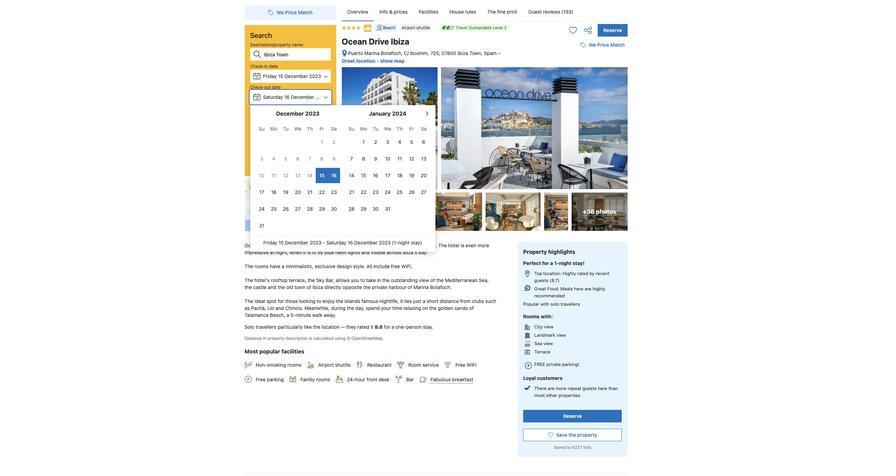 Task type: vqa. For each thing, say whether or not it's contained in the screenshot.
right has
no



Task type: describe. For each thing, give the bounding box(es) containing it.
very for easy
[[543, 96, 552, 102]]

on inside search section
[[289, 208, 295, 214]]

exclusive
[[315, 263, 336, 269]]

15 January 2024 checkbox
[[358, 168, 370, 183]]

30 for the "30" checkbox
[[331, 206, 337, 212]]

17 December 2023 checkbox
[[256, 185, 268, 200]]

mo for january
[[360, 126, 367, 132]]

famous
[[362, 298, 378, 304]]

blue
[[324, 249, 334, 255]]

customers
[[537, 375, 563, 381]]

—
[[341, 324, 345, 330]]

28 for '28' checkbox
[[307, 206, 313, 212]]

scored 9.4 element
[[610, 154, 621, 165]]

south
[[316, 242, 330, 248]]

room
[[408, 362, 421, 368]]

town
[[295, 284, 305, 290]]

a right have on the bottom left
[[282, 263, 284, 269]]

travel sustainable level 2
[[456, 25, 507, 30]]

2 for december 2023
[[333, 139, 335, 145]]

0 horizontal spatial free
[[256, 376, 266, 382]]

very for good
[[580, 75, 592, 82]]

january 2024
[[369, 110, 407, 117]]

name:
[[292, 42, 304, 47]]

2 horizontal spatial 2
[[504, 25, 507, 30]]

course
[[561, 102, 575, 107]]

directly
[[325, 284, 341, 290]]

29 for 29 december 2023 option
[[319, 206, 325, 212]]

was
[[581, 102, 589, 107]]

and
[[565, 118, 574, 123]]

a left 'one-'
[[392, 324, 394, 330]]

15 cell
[[316, 166, 328, 183]]

to up meanwhile,
[[317, 298, 321, 304]]

spot
[[267, 298, 276, 304]]

saved to 6227 lists
[[554, 445, 592, 450]]

to left "locate"
[[565, 96, 569, 102]]

great location - show map button
[[342, 58, 405, 64]]

grid for december
[[256, 122, 340, 233]]

non-
[[256, 362, 267, 368]]

the down islands
[[347, 305, 354, 311]]

22 for 22 checkbox
[[361, 189, 367, 195]]

0 horizontal spatial airport shuttle
[[318, 362, 351, 368]]

free
[[391, 263, 400, 269]]

0 vertical spatial style.
[[425, 242, 437, 248]]

top location: highly rated by recent guests (8.7)
[[535, 271, 610, 283]]

11 for the '11 december 2023' "checkbox"
[[272, 172, 276, 178]]

1 horizontal spatial airport
[[402, 25, 415, 30]]

the left sky at left bottom
[[308, 277, 315, 283]]

particularly
[[278, 324, 303, 330]]

solo
[[551, 301, 560, 307]]

time
[[392, 305, 402, 311]]

spain inside puerto marina botafoch, c/ iboshim, 725, 07800 ibiza town, spain – great location - show map
[[484, 50, 497, 56]]

like
[[304, 324, 312, 330]]

but
[[543, 107, 550, 113]]

7 for 7 december 2023 option
[[309, 156, 311, 162]]

search inside 'button'
[[282, 156, 299, 163]]

reserve for bottom reserve button
[[563, 413, 582, 419]]

location inside the very easy to locate and easy to park. of course it was december. but a great location with beautiful views  for dalt vila. great breakfast. kind staff. and we enjoyed …
[[567, 107, 584, 113]]

hotel's
[[255, 277, 270, 283]]

botafoch,
[[381, 50, 403, 56]]

using
[[335, 336, 346, 341]]

puerto marina botafoch, c/ iboshim, 725, 07800 ibiza town, spain – great location - show map
[[342, 50, 501, 64]]

have
[[270, 263, 281, 269]]

front
[[367, 376, 378, 382]]

26 for 26 option
[[409, 189, 415, 195]]

views
[[543, 112, 555, 118]]

9 for "9" checkbox
[[374, 156, 377, 162]]

search section
[[242, 0, 435, 252]]

6 December 2023 checkbox
[[292, 151, 304, 166]]

22 January 2024 checkbox
[[358, 185, 370, 200]]

and down decorated at the left bottom
[[361, 249, 370, 255]]

27 for 27 option
[[295, 206, 301, 212]]

the up botafoch.
[[436, 277, 444, 283]]

impressive
[[245, 249, 269, 255]]

calculated
[[313, 336, 334, 341]]

enjoyed
[[582, 118, 599, 123]]

guests inside top location: highly rated by recent guests (8.7)
[[535, 277, 549, 283]]

hotel
[[448, 242, 460, 248]]

is up night,
[[285, 242, 289, 248]]

2 vertical spatial rooms
[[316, 376, 330, 382]]

the up during
[[336, 298, 343, 304]]

of up botafoch.
[[431, 277, 435, 283]]

friday 15 december 2023
[[263, 73, 321, 79]]

20 for 20 january 2024 option
[[421, 172, 427, 178]]

- inside puerto marina botafoch, c/ iboshim, 725, 07800 ibiza town, spain – great location - show map
[[377, 58, 379, 64]]

art-
[[404, 242, 412, 248]]

a left (1-
[[385, 242, 388, 248]]

24 January 2024 checkbox
[[382, 185, 394, 200]]

9 for 9 december 2023 checkbox
[[332, 156, 336, 162]]

with:
[[541, 313, 553, 319]]

on inside ocean drive ibiza is inspired by south beach and decorated in a miami art-deco style. the hotel is even more impressive at night, when it is lit by blue neon lights and visible across ibiza's bay. the rooms have a minimalistic, exclusive design style. all include free wifi. the hotel's rooftop terrace, the sky bar, allows you to take in the outstanding view of the mediterranean sea, the castle and the old town of ibiza directly opposite the private harbour of marina botafoch. the ideal spot for those looking to enjoy the islands famous nightlife, it lies just a short distance from clubs such as pachá, lío and chinois. meanwhile, during the day, spend your time relaxing on the golden sands of talamanca beach, a 5-minute walk away.
[[422, 305, 428, 311]]

the inside the fine print 'link'
[[487, 9, 496, 15]]

the inside save the property dropdown button
[[569, 432, 576, 438]]

and down "rooftop"
[[268, 284, 276, 290]]

19 December 2023 checkbox
[[280, 185, 292, 200]]

16 up lights
[[348, 240, 353, 246]]

1 vertical spatial style.
[[353, 263, 365, 269]]

december up lights
[[354, 240, 378, 246]]

0 horizontal spatial with
[[541, 301, 550, 307]]

map inside search section
[[296, 208, 306, 214]]

23 December 2023 checkbox
[[328, 185, 340, 200]]

bar
[[406, 376, 414, 382]]

8 for 8 january 2024 checkbox
[[362, 156, 365, 162]]

marina inside puerto marina botafoch, c/ iboshim, 725, 07800 ibiza town, spain – great location - show map
[[364, 50, 380, 56]]

25 for "25 january 2024" checkbox
[[397, 189, 403, 195]]

golden
[[438, 305, 453, 311]]

and up "beach,"
[[276, 305, 284, 311]]

it inside the very easy to locate and easy to park. of course it was december. but a great location with beautiful views  for dalt vila. great breakfast. kind staff. and we enjoyed …
[[577, 102, 579, 107]]

2 easy from the left
[[593, 96, 603, 102]]

6 for 6 checkbox
[[422, 139, 425, 145]]

0 vertical spatial free wifi
[[540, 156, 562, 162]]

the left 'hotel'
[[438, 242, 447, 248]]

to right you in the left bottom of the page
[[360, 277, 365, 283]]

mo for december
[[270, 126, 277, 132]]

0 vertical spatial wifi
[[552, 156, 562, 162]]

1 vertical spatial match
[[611, 42, 625, 48]]

10 January 2024 checkbox
[[382, 151, 394, 166]]

1 vertical spatial 1-
[[554, 260, 559, 266]]

in inside search section
[[264, 64, 268, 69]]

2023 for friday 15 december 2023
[[309, 73, 321, 79]]

5-
[[291, 312, 296, 318]]

print
[[507, 9, 517, 15]]

for down property highlights
[[542, 260, 549, 266]]

2024
[[392, 110, 407, 117]]

we up good
[[589, 42, 596, 48]]

2 horizontal spatial night
[[559, 260, 572, 266]]

property highlights
[[523, 249, 575, 255]]

terrace,
[[289, 277, 306, 283]]

bar,
[[326, 277, 335, 283]]

0 horizontal spatial 24
[[259, 206, 265, 212]]

1 horizontal spatial night
[[398, 240, 410, 246]]

lío
[[268, 305, 274, 311]]

4 for 4 option
[[272, 156, 275, 162]]

23 for '23' checkbox
[[373, 189, 379, 195]]

view for landmark view
[[557, 332, 566, 338]]

1 horizontal spatial airport shuttle
[[402, 25, 430, 30]]

0 vertical spatial reserve button
[[598, 24, 628, 37]]

0 horizontal spatial wifi
[[467, 362, 477, 368]]

we down 'december 2023'
[[294, 126, 301, 132]]

mediterranean
[[445, 277, 478, 283]]

rules
[[465, 9, 476, 15]]

ibiza up night,
[[273, 242, 284, 248]]

1 horizontal spatial by
[[318, 249, 323, 255]]

th for 2024
[[397, 126, 403, 132]]

24-
[[347, 376, 355, 382]]

rooms inside ocean drive ibiza is inspired by south beach and decorated in a miami art-deco style. the hotel is even more impressive at night, when it is lit by blue neon lights and visible across ibiza's bay. the rooms have a minimalistic, exclusive design style. all include free wifi. the hotel's rooftop terrace, the sky bar, allows you to take in the outstanding view of the mediterranean sea, the castle and the old town of ibiza directly opposite the private harbour of marina botafoch. the ideal spot for those looking to enjoy the islands famous nightlife, it lies just a short distance from clubs such as pachá, lío and chinois. meanwhile, during the day, spend your time relaxing on the golden sands of talamanca beach, a 5-minute walk away.
[[255, 263, 269, 269]]

check-in date
[[250, 64, 278, 69]]

2023 down "saturday 16 december 2023"
[[305, 110, 320, 117]]

tu for december 2023
[[283, 126, 289, 132]]

31 December 2023 checkbox
[[256, 218, 268, 233]]

23 for 23 december 2023 checkbox
[[331, 189, 337, 195]]

for right 8.8
[[384, 324, 390, 330]]

across
[[387, 249, 402, 255]]

the right like
[[313, 324, 320, 330]]

1 horizontal spatial free
[[456, 362, 466, 368]]

1 vertical spatial free wifi
[[456, 362, 477, 368]]

29 December 2023 checkbox
[[316, 201, 328, 217]]

su for january
[[349, 126, 355, 132]]

to up beautiful
[[604, 96, 608, 102]]

ocean for ocean drive ibiza
[[342, 37, 367, 46]]

private inside ocean drive ibiza is inspired by south beach and decorated in a miami art-deco style. the hotel is even more impressive at night, when it is lit by blue neon lights and visible across ibiza's bay. the rooms have a minimalistic, exclusive design style. all include free wifi. the hotel's rooftop terrace, the sky bar, allows you to take in the outstanding view of the mediterranean sea, the castle and the old town of ibiza directly opposite the private harbour of marina botafoch. the ideal spot for those looking to enjoy the islands famous nightlife, it lies just a short distance from clubs such as pachá, lío and chinois. meanwhile, during the day, spend your time relaxing on the golden sands of talamanca beach, a 5-minute walk away.
[[372, 284, 388, 290]]

minimalistic,
[[286, 263, 314, 269]]

destination/property
[[250, 42, 291, 47]]

chinois.
[[285, 305, 303, 311]]

ibiza up c/
[[391, 37, 409, 46]]

sa for 2023
[[331, 126, 337, 132]]

30 January 2024 checkbox
[[370, 201, 382, 217]]

ideal
[[255, 298, 265, 304]]

perfect for a 1-night stay!
[[523, 260, 585, 266]]

a left 5-
[[287, 312, 289, 318]]

18 for 18 checkbox
[[397, 172, 402, 178]]

1 easy from the left
[[554, 96, 563, 102]]

18 for the 18 december 2023 option
[[271, 189, 276, 195]]

staff.
[[553, 118, 564, 123]]

11 December 2023 checkbox
[[268, 168, 280, 183]]

just
[[413, 298, 422, 304]]

15 up check-out date
[[278, 73, 283, 79]]

of right town
[[307, 284, 311, 290]]

such
[[485, 298, 496, 304]]

0 horizontal spatial night
[[254, 106, 264, 111]]

day,
[[355, 305, 365, 311]]

price for rightmost we price match 'dropdown button'
[[598, 42, 609, 48]]

here inside great food: meals here are highly recommended
[[574, 286, 584, 291]]

search button
[[250, 151, 331, 168]]

a right just
[[423, 298, 426, 304]]

2 horizontal spatial free
[[540, 156, 551, 162]]

14 December 2023 checkbox
[[304, 168, 316, 183]]

12 for 12 december 2023 checkbox
[[283, 172, 288, 178]]

terrace
[[535, 349, 550, 354]]

0 horizontal spatial by
[[310, 242, 315, 248]]

free private parking!
[[535, 361, 579, 367]]

are inside there are more repeat guests here than most other properties.
[[548, 386, 555, 391]]

5 December 2023 checkbox
[[280, 151, 292, 166]]

the up as on the left
[[245, 298, 253, 304]]

0 vertical spatial 24
[[385, 189, 391, 195]]

21 January 2024 checkbox
[[346, 185, 358, 200]]

15 down check-in date in the left top of the page
[[255, 75, 259, 79]]

a up location:
[[550, 260, 553, 266]]

stay)
[[411, 240, 422, 246]]

stay
[[265, 106, 273, 111]]

0 vertical spatial travellers
[[561, 301, 580, 307]]

is left even
[[461, 242, 464, 248]]

guest reviews (193)
[[529, 9, 573, 15]]

ibiza inside puerto marina botafoch, c/ iboshim, 725, 07800 ibiza town, spain – great location - show map
[[458, 50, 468, 56]]

(1-
[[392, 240, 398, 246]]

1 horizontal spatial beach
[[383, 25, 395, 30]]

17 for 17 option on the left top
[[385, 172, 390, 178]]

28 January 2024 checkbox
[[346, 201, 358, 217]]

beach inside ocean drive ibiza is inspired by south beach and decorated in a miami art-deco style. the hotel is even more impressive at night, when it is lit by blue neon lights and visible across ibiza's bay. the rooms have a minimalistic, exclusive design style. all include free wifi. the hotel's rooftop terrace, the sky bar, allows you to take in the outstanding view of the mediterranean sea, the castle and the old town of ibiza directly opposite the private harbour of marina botafoch. the ideal spot for those looking to enjoy the islands famous nightlife, it lies just a short distance from clubs such as pachá, lío and chinois. meanwhile, during the day, spend your time relaxing on the golden sands of talamanca beach, a 5-minute walk away.
[[331, 242, 345, 248]]

7 for 7 january 2024 checkbox
[[350, 156, 353, 162]]

1 vertical spatial shuttle
[[335, 362, 351, 368]]

and up lights
[[346, 242, 355, 248]]

opposite
[[343, 284, 362, 290]]

to left "6227"
[[567, 445, 571, 450]]

the down impressive
[[245, 263, 253, 269]]

17 for "17" option
[[259, 189, 264, 195]]

0 horizontal spatial reviews
[[543, 9, 560, 15]]

30 December 2023 checkbox
[[328, 201, 340, 217]]

other
[[546, 393, 557, 398]]

is left lit
[[307, 249, 311, 255]]

neon
[[335, 249, 347, 255]]

13 January 2024 checkbox
[[418, 151, 430, 166]]

15 inside checkbox
[[319, 172, 325, 178]]

smoking
[[267, 362, 286, 368]]

of down from
[[469, 305, 474, 311]]

more inside ocean drive ibiza is inspired by south beach and decorated in a miami art-deco style. the hotel is even more impressive at night, when it is lit by blue neon lights and visible across ibiza's bay. the rooms have a minimalistic, exclusive design style. all include free wifi. the hotel's rooftop terrace, the sky bar, allows you to take in the outstanding view of the mediterranean sea, the castle and the old town of ibiza directly opposite the private harbour of marina botafoch. the ideal spot for those looking to enjoy the islands famous nightlife, it lies just a short distance from clubs such as pachá, lío and chinois. meanwhile, during the day, spend your time relaxing on the golden sands of talamanca beach, a 5-minute walk away.
[[478, 242, 489, 248]]

2 for january 2024
[[374, 139, 377, 145]]

2023 left (1-
[[379, 240, 391, 246]]

wifi.
[[401, 263, 412, 269]]

landmark view
[[535, 332, 566, 338]]

the up harbour
[[382, 277, 390, 283]]

most
[[535, 393, 545, 398]]

1 vertical spatial travellers
[[256, 324, 276, 330]]

prices
[[394, 9, 408, 15]]

16 cell
[[328, 166, 340, 183]]

16 inside option
[[331, 172, 337, 178]]

19 January 2024 checkbox
[[406, 168, 418, 183]]

5 January 2024 checkbox
[[406, 134, 418, 150]]

12 for "12 january 2024" checkbox
[[409, 156, 414, 162]]

27 December 2023 checkbox
[[292, 201, 304, 217]]

5 for "5 december 2023" option at top left
[[284, 156, 287, 162]]

1 vertical spatial saturday
[[326, 240, 346, 246]]

we up destination/property name:
[[277, 9, 284, 15]]

view inside ocean drive ibiza is inspired by south beach and decorated in a miami art-deco style. the hotel is even more impressive at night, when it is lit by blue neon lights and visible across ibiza's bay. the rooms have a minimalistic, exclusive design style. all include free wifi. the hotel's rooftop terrace, the sky bar, allows you to take in the outstanding view of the mediterranean sea, the castle and the old town of ibiza directly opposite the private harbour of marina botafoch. the ideal spot for those looking to enjoy the islands famous nightlife, it lies just a short distance from clubs such as pachá, lío and chinois. meanwhile, during the day, spend your time relaxing on the golden sands of talamanca beach, a 5-minute walk away.
[[419, 277, 429, 283]]

walk
[[312, 312, 323, 318]]

1 vertical spatial rooms
[[288, 362, 302, 368]]

29 for 29 january 2024 option
[[361, 206, 367, 212]]

2 January 2024 checkbox
[[370, 134, 382, 150]]

december down "saturday 16 december 2023"
[[276, 110, 304, 117]]

1 vertical spatial spain
[[569, 137, 580, 142]]

ibiza down sky at left bottom
[[313, 284, 323, 290]]

31 for 31 option
[[259, 223, 264, 228]]

1 January 2024 checkbox
[[358, 134, 370, 150]]

by inside top location: highly rated by recent guests (8.7)
[[590, 271, 595, 276]]

location:
[[544, 271, 562, 276]]

great inside great food: meals here are highly recommended
[[535, 286, 546, 291]]

design
[[337, 263, 352, 269]]

in up visible
[[380, 242, 384, 248]]

for inside the very easy to locate and easy to park. of course it was december. but a great location with beautiful views  for dalt vila. great breakfast. kind staff. and we enjoyed …
[[556, 112, 562, 118]]

1 for december 2023
[[321, 139, 323, 145]]

0 horizontal spatial search
[[250, 31, 272, 39]]

date for check-out date
[[272, 85, 281, 90]]

lists
[[584, 445, 592, 450]]

distance in property description is calculated using © openstreetmap
[[245, 336, 383, 341]]

popular with solo travellers
[[523, 301, 580, 307]]

16 up 'december 2023'
[[284, 94, 290, 100]]

6 January 2024 checkbox
[[418, 134, 430, 150]]

friday for friday 15 december 2023 - saturday 16 december 2023 (1-night stay)
[[264, 240, 277, 246]]

facilities
[[419, 9, 438, 15]]

the down "rooftop"
[[278, 284, 285, 290]]

is down like
[[309, 336, 312, 341]]

19 for the 19 december 2023 "checkbox"
[[283, 189, 289, 195]]

the up castle
[[245, 277, 253, 283]]



Task type: locate. For each thing, give the bounding box(es) containing it.
2 8 from the left
[[362, 156, 365, 162]]

0 horizontal spatial beach
[[331, 242, 345, 248]]

6 right 5 january 2024 checkbox
[[422, 139, 425, 145]]

11 for '11 january 2024' checkbox
[[398, 156, 402, 162]]

check- for out
[[250, 85, 264, 90]]

for left dalt
[[556, 112, 562, 118]]

17 January 2024 checkbox
[[382, 168, 394, 183]]

1 horizontal spatial here
[[598, 386, 608, 391]]

1 vertical spatial marina
[[414, 284, 429, 290]]

1 horizontal spatial th
[[397, 126, 403, 132]]

0 horizontal spatial 1
[[321, 139, 323, 145]]

marina
[[364, 50, 380, 56], [414, 284, 429, 290]]

16 December 2023 checkbox
[[328, 168, 340, 183]]

2 1 from the left
[[363, 139, 365, 145]]

14 January 2024 checkbox
[[346, 168, 358, 183]]

very inside the very easy to locate and easy to park. of course it was december. but a great location with beautiful views  for dalt vila. great breakfast. kind staff. and we enjoyed …
[[543, 96, 552, 102]]

15 inside option
[[361, 172, 366, 178]]

december for friday 15 december 2023 - saturday 16 december 2023 (1-night stay)
[[285, 240, 308, 246]]

26 inside option
[[283, 206, 289, 212]]

dalt
[[563, 112, 571, 118]]

1 su from the left
[[259, 126, 265, 132]]

25 for 25 december 2023 option
[[271, 206, 277, 212]]

0 vertical spatial 5
[[410, 139, 413, 145]]

on right "show" at top
[[289, 208, 295, 214]]

in right distance
[[263, 336, 267, 341]]

26 inside option
[[409, 189, 415, 195]]

14 for 14 checkbox
[[307, 172, 313, 178]]

we price match button inside search section
[[265, 6, 315, 19]]

1 horizontal spatial 12
[[409, 156, 414, 162]]

16 inside checkbox
[[373, 172, 378, 178]]

21 right 20 option
[[307, 189, 312, 195]]

0 vertical spatial more
[[478, 242, 489, 248]]

6
[[422, 139, 425, 145], [296, 156, 299, 162]]

22 right 21 option
[[319, 189, 325, 195]]

easy up great on the right of the page
[[554, 96, 563, 102]]

1 fr from the left
[[320, 126, 324, 132]]

3 inside 'option'
[[260, 156, 263, 162]]

0 vertical spatial 20
[[421, 172, 427, 178]]

8 for 8 december 2023 option
[[320, 156, 324, 162]]

are inside great food: meals here are highly recommended
[[585, 286, 592, 291]]

non-smoking rooms
[[256, 362, 302, 368]]

1 vertical spatial rated
[[358, 324, 369, 330]]

solo travellers particularly like the location — they rated it 8.8 for a one-person stay.
[[245, 324, 433, 330]]

9 December 2023 checkbox
[[328, 151, 340, 166]]

1 vertical spatial 11
[[272, 172, 276, 178]]

3 left 4 option
[[260, 156, 263, 162]]

1 vertical spatial here
[[598, 386, 608, 391]]

18 inside the 18 december 2023 option
[[271, 189, 276, 195]]

1 vertical spatial location
[[567, 107, 584, 113]]

17 right 16 checkbox
[[385, 172, 390, 178]]

1
[[321, 139, 323, 145], [363, 139, 365, 145]]

grid
[[256, 122, 340, 233], [346, 122, 430, 217]]

1 vertical spatial great
[[583, 112, 595, 118]]

date
[[269, 64, 278, 69], [272, 85, 281, 90]]

most
[[245, 348, 258, 355]]

13 inside checkbox
[[421, 156, 426, 162]]

allows
[[336, 277, 350, 283]]

2 mo from the left
[[360, 126, 367, 132]]

6 inside option
[[296, 156, 299, 162]]

we price match inside search section
[[277, 9, 313, 15]]

21 December 2023 checkbox
[[304, 185, 316, 200]]

rooms left have on the bottom left
[[255, 263, 269, 269]]

9.4
[[611, 156, 619, 162]]

1 horizontal spatial spain
[[569, 137, 580, 142]]

city
[[535, 324, 543, 329]]

16
[[284, 94, 290, 100], [255, 96, 259, 100], [331, 172, 337, 178], [373, 172, 378, 178], [348, 240, 353, 246]]

saturday down out
[[263, 94, 283, 100]]

16 right 15 december 2023 checkbox
[[331, 172, 337, 178]]

the left castle
[[245, 284, 252, 290]]

service
[[423, 362, 439, 368]]

fabulous
[[431, 376, 451, 382]]

2 right 1 december 2023 checkbox
[[333, 139, 335, 145]]

…
[[600, 118, 604, 123]]

1 22 from the left
[[319, 189, 325, 195]]

0 horizontal spatial su
[[259, 126, 265, 132]]

1 horizontal spatial 24
[[385, 189, 391, 195]]

great right vila.
[[583, 112, 595, 118]]

0 horizontal spatial 28
[[307, 206, 313, 212]]

25 January 2024 checkbox
[[394, 185, 406, 200]]

2 December 2023 checkbox
[[328, 134, 340, 150]]

0 vertical spatial 12
[[409, 156, 414, 162]]

date for check-in date
[[269, 64, 278, 69]]

it left was
[[577, 102, 579, 107]]

0 vertical spatial free
[[540, 156, 551, 162]]

shuttle up 24-
[[335, 362, 351, 368]]

1 horizontal spatial sa
[[421, 126, 427, 132]]

0 vertical spatial marina
[[364, 50, 380, 56]]

december for saturday 16 december 2023
[[291, 94, 314, 100]]

january
[[369, 110, 391, 117]]

easy up beautiful
[[593, 96, 603, 102]]

reviews inside very good 193 reviews
[[592, 82, 607, 87]]

22 for '22' checkbox at the left of page
[[319, 189, 325, 195]]

10 inside 'checkbox'
[[385, 156, 390, 162]]

the
[[308, 277, 315, 283], [382, 277, 390, 283], [436, 277, 444, 283], [245, 284, 252, 290], [278, 284, 285, 290], [363, 284, 371, 290], [336, 298, 343, 304], [347, 305, 354, 311], [429, 305, 437, 311], [313, 324, 320, 330], [569, 432, 576, 438]]

4 December 2023 checkbox
[[268, 151, 280, 166]]

rated up "openstreetmap"
[[358, 324, 369, 330]]

8 inside 8 january 2024 checkbox
[[362, 156, 365, 162]]

the down short
[[429, 305, 437, 311]]

31 right 30 january 2024 option
[[385, 206, 390, 212]]

away.
[[324, 312, 336, 318]]

7 December 2023 checkbox
[[304, 151, 316, 166]]

1 horizontal spatial shuttle
[[417, 25, 430, 30]]

we up 3 january 2024 checkbox
[[384, 126, 391, 132]]

tu up 2 checkbox
[[373, 126, 378, 132]]

1 29 from the left
[[319, 206, 325, 212]]

0 horizontal spatial reserve
[[563, 413, 582, 419]]

0 vertical spatial 18
[[397, 172, 402, 178]]

price for we price match 'dropdown button' in search section
[[285, 9, 297, 15]]

very left good
[[580, 75, 592, 82]]

top
[[535, 271, 542, 276]]

grid for january
[[346, 122, 430, 217]]

property for in
[[268, 336, 285, 341]]

11 inside "checkbox"
[[272, 172, 276, 178]]

2 inside checkbox
[[374, 139, 377, 145]]

2 su from the left
[[349, 126, 355, 132]]

th for 2023
[[307, 126, 313, 132]]

ocean for ocean drive ibiza is inspired by south beach and decorated in a miami art-deco style. the hotel is even more impressive at night, when it is lit by blue neon lights and visible across ibiza's bay. the rooms have a minimalistic, exclusive design style. all include free wifi. the hotel's rooftop terrace, the sky bar, allows you to take in the outstanding view of the mediterranean sea, the castle and the old town of ibiza directly opposite the private harbour of marina botafoch. the ideal spot for those looking to enjoy the islands famous nightlife, it lies just a short distance from clubs such as pachá, lío and chinois. meanwhile, during the day, spend your time relaxing on the golden sands of talamanca beach, a 5-minute walk away.
[[245, 242, 259, 248]]

we price match for we price match 'dropdown button' in search section
[[277, 9, 313, 15]]

solo
[[245, 324, 255, 330]]

8 December 2023 checkbox
[[316, 151, 328, 166]]

the fine print
[[487, 9, 517, 15]]

0 vertical spatial property
[[268, 336, 285, 341]]

19 inside the 19 december 2023 "checkbox"
[[283, 189, 289, 195]]

29
[[319, 206, 325, 212], [361, 206, 367, 212]]

1 vertical spatial we price match button
[[578, 39, 628, 51]]

drive inside ocean drive ibiza is inspired by south beach and decorated in a miami art-deco style. the hotel is even more impressive at night, when it is lit by blue neon lights and visible across ibiza's bay. the rooms have a minimalistic, exclusive design style. all include free wifi. the hotel's rooftop terrace, the sky bar, allows you to take in the outstanding view of the mediterranean sea, the castle and the old town of ibiza directly opposite the private harbour of marina botafoch. the ideal spot for those looking to enjoy the islands famous nightlife, it lies just a short distance from clubs such as pachá, lío and chinois. meanwhile, during the day, spend your time relaxing on the golden sands of talamanca beach, a 5-minute walk away.
[[261, 242, 272, 248]]

2 vertical spatial free
[[256, 376, 266, 382]]

18 inside 18 checkbox
[[397, 172, 402, 178]]

location inside puerto marina botafoch, c/ iboshim, 725, 07800 ibiza town, spain – great location - show map
[[356, 58, 376, 64]]

ibiza's
[[403, 249, 417, 255]]

0 vertical spatial match
[[298, 9, 313, 15]]

31 for 31 checkbox
[[385, 206, 390, 212]]

20 for 20 option
[[295, 189, 301, 195]]

4 January 2024 checkbox
[[394, 134, 406, 150]]

night up highly
[[559, 260, 572, 266]]

0 vertical spatial 6
[[422, 139, 425, 145]]

rooms down facilities
[[288, 362, 302, 368]]

sustainable
[[469, 25, 492, 30]]

valign  initial image
[[363, 24, 372, 32]]

1 vertical spatial 4
[[272, 156, 275, 162]]

by left recent
[[590, 271, 595, 276]]

30 for 30 january 2024 option
[[373, 206, 379, 212]]

here inside there are more repeat guests here than most other properties.
[[598, 386, 608, 391]]

sea view
[[535, 341, 553, 346]]

0 vertical spatial on
[[289, 208, 295, 214]]

14 for 14 january 2024 option in the left top of the page
[[349, 172, 354, 178]]

1 vertical spatial 10
[[259, 172, 264, 178]]

28 inside checkbox
[[307, 206, 313, 212]]

1 14 from the left
[[307, 172, 313, 178]]

december.
[[590, 102, 613, 107]]

1 vertical spatial 20
[[295, 189, 301, 195]]

6 for 6 december 2023 option
[[296, 156, 299, 162]]

1 left 2 december 2023 'checkbox'
[[321, 139, 323, 145]]

1 tu from the left
[[283, 126, 289, 132]]

29 January 2024 checkbox
[[358, 201, 370, 217]]

for inside ocean drive ibiza is inspired by south beach and decorated in a miami art-deco style. the hotel is even more impressive at night, when it is lit by blue neon lights and visible across ibiza's bay. the rooms have a minimalistic, exclusive design style. all include free wifi. the hotel's rooftop terrace, the sky bar, allows you to take in the outstanding view of the mediterranean sea, the castle and the old town of ibiza directly opposite the private harbour of marina botafoch. the ideal spot for those looking to enjoy the islands famous nightlife, it lies just a short distance from clubs such as pachá, lío and chinois. meanwhile, during the day, spend your time relaxing on the golden sands of talamanca beach, a 5-minute walk away.
[[278, 298, 284, 304]]

1 th from the left
[[307, 126, 313, 132]]

24 December 2023 checkbox
[[256, 201, 268, 217]]

13 for 13 december 2023 option on the top of page
[[295, 172, 301, 178]]

scored 8.3 element
[[610, 75, 621, 86]]

vila.
[[573, 112, 582, 118]]

click to open map view image
[[342, 49, 347, 57]]

person
[[406, 324, 422, 330]]

26 December 2023 checkbox
[[280, 201, 292, 217]]

30 inside option
[[373, 206, 379, 212]]

26 for 26 december 2023 option
[[283, 206, 289, 212]]

1 9 from the left
[[332, 156, 336, 162]]

in right take
[[377, 277, 381, 283]]

highly
[[593, 286, 605, 291]]

1 vertical spatial ocean
[[245, 242, 259, 248]]

botafoch.
[[430, 284, 452, 290]]

sa for 2024
[[421, 126, 427, 132]]

1 horizontal spatial 19
[[409, 172, 414, 178]]

4 inside checkbox
[[398, 139, 401, 145]]

great inside the very easy to locate and easy to park. of course it was december. but a great location with beautiful views  for dalt vila. great breakfast. kind staff. and we enjoyed …
[[583, 112, 595, 118]]

20 January 2024 checkbox
[[418, 168, 430, 183]]

28 December 2023 checkbox
[[304, 201, 316, 217]]

openstreetmap
[[352, 336, 383, 341]]

1 horizontal spatial marina
[[414, 284, 429, 290]]

1 vertical spatial 3
[[260, 156, 263, 162]]

1 horizontal spatial rated
[[577, 271, 588, 276]]

1 grid from the left
[[256, 122, 340, 233]]

town,
[[470, 50, 483, 56]]

0 horizontal spatial 25
[[271, 206, 277, 212]]

drive for ocean drive ibiza
[[369, 37, 389, 46]]

1 horizontal spatial wifi
[[552, 156, 562, 162]]

2 7 from the left
[[350, 156, 353, 162]]

11 January 2024 checkbox
[[394, 151, 406, 166]]

a inside the very easy to locate and easy to park. of course it was december. but a great location with beautiful views  for dalt vila. great breakfast. kind staff. and we enjoyed …
[[551, 107, 554, 113]]

1 vertical spatial 12
[[283, 172, 288, 178]]

+36 photos
[[583, 208, 617, 215]]

9 inside 9 december 2023 checkbox
[[332, 156, 336, 162]]

sea
[[535, 341, 542, 346]]

2 22 from the left
[[361, 189, 367, 195]]

25 inside option
[[271, 206, 277, 212]]

16 up 1-night stay
[[255, 96, 259, 100]]

by right lit
[[318, 249, 323, 255]]

30
[[331, 206, 337, 212], [373, 206, 379, 212]]

10 inside checkbox
[[259, 172, 264, 178]]

8.8
[[375, 324, 383, 330]]

style.
[[425, 242, 437, 248], [353, 263, 365, 269]]

0 vertical spatial rated
[[577, 271, 588, 276]]

1 1 from the left
[[321, 139, 323, 145]]

10 December 2023 checkbox
[[256, 168, 268, 183]]

18 December 2023 checkbox
[[268, 185, 280, 200]]

0 horizontal spatial 6
[[296, 156, 299, 162]]

27 inside "checkbox"
[[421, 189, 427, 195]]

0 horizontal spatial spain
[[484, 50, 497, 56]]

december up 'december 2023'
[[291, 94, 314, 100]]

2 grid from the left
[[346, 122, 430, 217]]

2 28 from the left
[[349, 206, 355, 212]]

friday 15 december 2023 - saturday 16 december 2023 (1-night stay)
[[264, 240, 422, 246]]

price inside search section
[[285, 9, 297, 15]]

4
[[398, 139, 401, 145], [272, 156, 275, 162]]

great down click to open map view image
[[342, 58, 355, 64]]

2 14 from the left
[[349, 172, 354, 178]]

2 30 from the left
[[373, 206, 379, 212]]

31 inside option
[[259, 223, 264, 228]]

with up the enjoyed at the top right of the page
[[585, 107, 594, 113]]

8 inside 8 december 2023 option
[[320, 156, 324, 162]]

3 for 3 january 2024 checkbox
[[386, 139, 389, 145]]

sa up 2 december 2023 'checkbox'
[[331, 126, 337, 132]]

1 vertical spatial check-
[[250, 85, 264, 90]]

10 for 10 checkbox
[[259, 172, 264, 178]]

15 right 14 january 2024 option in the left top of the page
[[361, 172, 366, 178]]

ocean up 'puerto' on the top left of page
[[342, 37, 367, 46]]

2023 for saturday 16 december 2023
[[316, 94, 327, 100]]

15 right 14 checkbox
[[319, 172, 325, 178]]

7 right 6 december 2023 option
[[309, 156, 311, 162]]

property
[[523, 249, 547, 255]]

22 right '21' option
[[361, 189, 367, 195]]

style. up bay.
[[425, 242, 437, 248]]

5 inside option
[[284, 156, 287, 162]]

31 January 2024 checkbox
[[382, 201, 394, 217]]

price
[[285, 9, 297, 15], [598, 42, 609, 48]]

0 vertical spatial 10
[[385, 156, 390, 162]]

–
[[498, 50, 501, 56]]

view for city view
[[544, 324, 554, 329]]

12 January 2024 checkbox
[[406, 151, 418, 166]]

27 January 2024 checkbox
[[418, 185, 430, 200]]

price up the name: on the left top
[[285, 9, 297, 15]]

3 December 2023 checkbox
[[256, 151, 268, 166]]

1 horizontal spatial 25
[[397, 189, 403, 195]]

3 inside 3 january 2024 checkbox
[[386, 139, 389, 145]]

1 December 2023 checkbox
[[316, 134, 328, 150]]

info & prices link
[[374, 3, 413, 21]]

8 January 2024 checkbox
[[358, 151, 370, 166]]

more inside there are more repeat guests here than most other properties.
[[556, 386, 567, 391]]

su for december
[[259, 126, 265, 132]]

the down take
[[363, 284, 371, 290]]

10
[[385, 156, 390, 162], [259, 172, 264, 178]]

2 inside 'checkbox'
[[333, 139, 335, 145]]

great
[[342, 58, 355, 64], [583, 112, 595, 118], [535, 286, 546, 291]]

tu for january 2024
[[373, 126, 378, 132]]

8 right 7 january 2024 checkbox
[[362, 156, 365, 162]]

21 for '21' option
[[349, 189, 354, 195]]

2023 up "saturday 16 december 2023"
[[309, 73, 321, 79]]

lies
[[405, 298, 412, 304]]

1 vertical spatial private
[[547, 361, 561, 367]]

27 inside option
[[295, 206, 301, 212]]

rated very good element
[[540, 74, 607, 83]]

2 fr from the left
[[410, 126, 414, 132]]

12 inside checkbox
[[283, 172, 288, 178]]

25 left 26 option
[[397, 189, 403, 195]]

the fine print link
[[482, 3, 523, 21]]

7 January 2024 checkbox
[[346, 151, 358, 166]]

fabulous breakfast
[[431, 376, 473, 382]]

2 23 from the left
[[373, 189, 379, 195]]

15 December 2023 checkbox
[[316, 168, 328, 183]]

looking
[[299, 298, 316, 304]]

0 vertical spatial 26
[[409, 189, 415, 195]]

reserve for reserve button to the top
[[604, 27, 622, 33]]

match inside search section
[[298, 9, 313, 15]]

5
[[410, 139, 413, 145], [284, 156, 287, 162]]

11 inside checkbox
[[398, 156, 402, 162]]

8
[[320, 156, 324, 162], [362, 156, 365, 162]]

and right "locate"
[[584, 96, 592, 102]]

night left stay
[[254, 106, 264, 111]]

breakfast
[[452, 376, 473, 382]]

20 December 2023 checkbox
[[292, 185, 304, 200]]

1 7 from the left
[[309, 156, 311, 162]]

2 21 from the left
[[349, 189, 354, 195]]

20 inside option
[[421, 172, 427, 178]]

1 mo from the left
[[270, 126, 277, 132]]

1 vertical spatial reviews
[[592, 82, 607, 87]]

- inside search section
[[323, 240, 325, 246]]

10 for 10 january 2024 'checkbox' at the top left
[[385, 156, 390, 162]]

highly
[[563, 271, 576, 276]]

and inside the very easy to locate and easy to park. of course it was december. but a great location with beautiful views  for dalt vila. great breakfast. kind staff. and we enjoyed …
[[584, 96, 592, 102]]

12 inside checkbox
[[409, 156, 414, 162]]

we
[[277, 9, 284, 15], [589, 42, 596, 48], [294, 126, 301, 132], [384, 126, 391, 132]]

0 vertical spatial with
[[585, 107, 594, 113]]

we price match button up the name: on the left top
[[265, 6, 315, 19]]

1 horizontal spatial 17
[[385, 172, 390, 178]]

Where are you going? field
[[261, 48, 331, 61]]

13 for 13 checkbox
[[421, 156, 426, 162]]

17 left the 18 december 2023 option
[[259, 189, 264, 195]]

1 horizontal spatial 13
[[421, 156, 426, 162]]

1 horizontal spatial are
[[585, 286, 592, 291]]

castle
[[253, 284, 267, 290]]

16 January 2024 checkbox
[[370, 168, 382, 183]]

show on map
[[275, 208, 306, 214]]

stay!
[[573, 260, 585, 266]]

1 21 from the left
[[307, 189, 312, 195]]

night up ibiza's
[[398, 240, 410, 246]]

0 horizontal spatial location
[[322, 324, 340, 330]]

25 inside checkbox
[[397, 189, 403, 195]]

we price match for rightmost we price match 'dropdown button'
[[589, 42, 625, 48]]

27 right 26 option
[[421, 189, 427, 195]]

12 right '11 january 2024' checkbox
[[409, 156, 414, 162]]

1 vertical spatial reserve button
[[523, 410, 622, 423]]

repeat
[[568, 386, 581, 391]]

18 right "17" option
[[271, 189, 276, 195]]

we price match up the name: on the left top
[[277, 9, 313, 15]]

18 January 2024 checkbox
[[394, 168, 406, 183]]

fr for 2024
[[410, 126, 414, 132]]

0 vertical spatial friday
[[263, 73, 277, 79]]

0 vertical spatial search
[[250, 31, 272, 39]]

great inside puerto marina botafoch, c/ iboshim, 725, 07800 ibiza town, spain – great location - show map
[[342, 58, 355, 64]]

2023
[[309, 73, 321, 79], [316, 94, 327, 100], [305, 110, 320, 117], [310, 240, 322, 246], [379, 240, 391, 246]]

6 right "5 december 2023" option at top left
[[296, 156, 299, 162]]

guests inside there are more repeat guests here than most other properties.
[[583, 386, 597, 391]]

ocean inside ocean drive ibiza is inspired by south beach and decorated in a miami art-deco style. the hotel is even more impressive at night, when it is lit by blue neon lights and visible across ibiza's bay. the rooms have a minimalistic, exclusive design style. all include free wifi. the hotel's rooftop terrace, the sky bar, allows you to take in the outstanding view of the mediterranean sea, the castle and the old town of ibiza directly opposite the private harbour of marina botafoch. the ideal spot for those looking to enjoy the islands famous nightlife, it lies just a short distance from clubs such as pachá, lío and chinois. meanwhile, during the day, spend your time relaxing on the golden sands of talamanca beach, a 5-minute walk away.
[[245, 242, 259, 248]]

1 check- from the top
[[250, 64, 264, 69]]

13 right "12 january 2024" checkbox
[[421, 156, 426, 162]]

11 right 10 checkbox
[[272, 172, 276, 178]]

info
[[379, 9, 388, 15]]

12 right the '11 december 2023' "checkbox"
[[283, 172, 288, 178]]

is
[[285, 242, 289, 248], [461, 242, 464, 248], [307, 249, 311, 255], [309, 336, 312, 341]]

view for sea view
[[544, 341, 553, 346]]

13 December 2023 checkbox
[[292, 168, 304, 183]]

0 vertical spatial 11
[[398, 156, 402, 162]]

0 horizontal spatial 21
[[307, 189, 312, 195]]

than
[[609, 386, 618, 391]]

1 vertical spatial -
[[323, 240, 325, 246]]

december for friday 15 december 2023
[[285, 73, 308, 79]]

1 horizontal spatial ocean
[[342, 37, 367, 46]]

2 left 3 january 2024 checkbox
[[374, 139, 377, 145]]

1 vertical spatial with
[[541, 301, 550, 307]]

previous image
[[535, 108, 539, 113]]

1 vertical spatial property
[[578, 432, 597, 438]]

30 inside checkbox
[[331, 206, 337, 212]]

1 horizontal spatial we price match button
[[578, 39, 628, 51]]

saturday up neon
[[326, 240, 346, 246]]

2 sa from the left
[[421, 126, 427, 132]]

th down 'december 2023'
[[307, 126, 313, 132]]

free wifi down maria on the right top
[[540, 156, 562, 162]]

1 horizontal spatial 14
[[349, 172, 354, 178]]

2 29 from the left
[[361, 206, 367, 212]]

with down recommended at the right of the page
[[541, 301, 550, 307]]

are up other
[[548, 386, 555, 391]]

13 inside option
[[295, 172, 301, 178]]

0 horizontal spatial drive
[[261, 242, 272, 248]]

those
[[285, 298, 298, 304]]

map inside puerto marina botafoch, c/ iboshim, 725, 07800 ibiza town, spain – great location - show map
[[394, 58, 405, 64]]

save the property button
[[523, 429, 622, 441]]

mo up "1" checkbox
[[360, 126, 367, 132]]

10 right "9" checkbox
[[385, 156, 390, 162]]

12 December 2023 checkbox
[[280, 168, 292, 183]]

rated inside top location: highly rated by recent guests (8.7)
[[577, 271, 588, 276]]

0 vertical spatial drive
[[369, 37, 389, 46]]

27 left '28' checkbox
[[295, 206, 301, 212]]

4 for 4 checkbox
[[398, 139, 401, 145]]

1 vertical spatial 5
[[284, 156, 287, 162]]

0 vertical spatial private
[[372, 284, 388, 290]]

1 vertical spatial airport
[[318, 362, 334, 368]]

it down inspired
[[303, 249, 306, 255]]

it left 8.8
[[371, 324, 374, 330]]

24 right '23' checkbox
[[385, 189, 391, 195]]

th up 4 checkbox
[[397, 126, 403, 132]]

december up "saturday 16 december 2023"
[[285, 73, 308, 79]]

fine
[[497, 9, 506, 15]]

sa
[[331, 126, 337, 132], [421, 126, 427, 132]]

popular
[[259, 348, 280, 355]]

0 vertical spatial shuttle
[[417, 25, 430, 30]]

th
[[307, 126, 313, 132], [397, 126, 403, 132]]

check- up check-out date
[[250, 64, 264, 69]]

19 inside 19 january 2024 checkbox
[[409, 172, 414, 178]]

1 23 from the left
[[331, 189, 337, 195]]

property inside dropdown button
[[578, 432, 597, 438]]

21
[[307, 189, 312, 195], [349, 189, 354, 195]]

0 vertical spatial spain
[[484, 50, 497, 56]]

drive for ocean drive ibiza is inspired by south beach and decorated in a miami art-deco style. the hotel is even more impressive at night, when it is lit by blue neon lights and visible across ibiza's bay. the rooms have a minimalistic, exclusive design style. all include free wifi. the hotel's rooftop terrace, the sky bar, allows you to take in the outstanding view of the mediterranean sea, the castle and the old town of ibiza directly opposite the private harbour of marina botafoch. the ideal spot for those looking to enjoy the islands famous nightlife, it lies just a short distance from clubs such as pachá, lío and chinois. meanwhile, during the day, spend your time relaxing on the golden sands of talamanca beach, a 5-minute walk away.
[[261, 242, 272, 248]]

7 inside option
[[309, 156, 311, 162]]

friday for friday 15 december 2023
[[263, 73, 277, 79]]

1 8 from the left
[[320, 156, 324, 162]]

friday
[[263, 73, 277, 79], [264, 240, 277, 246]]

27 for 27 "checkbox"
[[421, 189, 427, 195]]

2 th from the left
[[397, 126, 403, 132]]

fr for 2023
[[320, 126, 324, 132]]

1 for january 2024
[[363, 139, 365, 145]]

saved
[[554, 445, 566, 450]]

0 vertical spatial beach
[[383, 25, 395, 30]]

31 inside checkbox
[[385, 206, 390, 212]]

29 right "28 january 2024" option
[[361, 206, 367, 212]]

21 for 21 option
[[307, 189, 312, 195]]

0 horizontal spatial 3
[[260, 156, 263, 162]]

5 for 5 january 2024 checkbox
[[410, 139, 413, 145]]

of down "outstanding" at left bottom
[[408, 284, 412, 290]]

7 inside checkbox
[[350, 156, 353, 162]]

1 vertical spatial beach
[[331, 242, 345, 248]]

enjoy
[[323, 298, 335, 304]]

with
[[585, 107, 594, 113], [541, 301, 550, 307]]

1 28 from the left
[[307, 206, 313, 212]]

travellers down great food: meals here are highly recommended
[[561, 301, 580, 307]]

loyal customers
[[523, 375, 563, 381]]

0 vertical spatial location
[[356, 58, 376, 64]]

3 for the 3 'option' at left
[[260, 156, 263, 162]]

during
[[331, 305, 346, 311]]

rated down stay!
[[577, 271, 588, 276]]

check- for in
[[250, 64, 264, 69]]

19 for 19 january 2024 checkbox
[[409, 172, 414, 178]]

20 right 19 january 2024 checkbox
[[421, 172, 427, 178]]

9 January 2024 checkbox
[[370, 151, 382, 166]]

the
[[487, 9, 496, 15], [438, 242, 447, 248], [245, 263, 253, 269], [245, 277, 253, 283], [245, 298, 253, 304]]

0 vertical spatial map
[[394, 58, 405, 64]]

parking
[[267, 376, 284, 382]]

2 check- from the top
[[250, 85, 264, 90]]

0 horizontal spatial we price match
[[277, 9, 313, 15]]

property for the
[[578, 432, 597, 438]]

0 horizontal spatial 17
[[259, 189, 264, 195]]

1 horizontal spatial drive
[[369, 37, 389, 46]]

ibiza left town,
[[458, 50, 468, 56]]

1- inside search section
[[250, 106, 254, 111]]

14 inside 14 january 2024 option
[[349, 172, 354, 178]]

save the property
[[556, 432, 597, 438]]

25 December 2023 checkbox
[[268, 201, 280, 217]]

search right 4 option
[[282, 156, 299, 163]]

9 right 8 january 2024 checkbox
[[374, 156, 377, 162]]

wifi down maria on the right top
[[552, 156, 562, 162]]

your
[[381, 305, 391, 311]]

0 horizontal spatial 10
[[259, 172, 264, 178]]

1 horizontal spatial 18
[[397, 172, 402, 178]]

28 for "28 january 2024" option
[[349, 206, 355, 212]]

14 inside 14 checkbox
[[307, 172, 313, 178]]

the right save
[[569, 432, 576, 438]]

3 January 2024 checkbox
[[382, 134, 394, 150]]

4 inside option
[[272, 156, 275, 162]]

15 up night,
[[279, 240, 284, 246]]

5 inside checkbox
[[410, 139, 413, 145]]

1 horizontal spatial 29
[[361, 206, 367, 212]]

2023 for friday 15 december 2023 - saturday 16 december 2023 (1-night stay)
[[310, 240, 322, 246]]

07800
[[442, 50, 456, 56]]

it left lies
[[400, 298, 403, 304]]

2 9 from the left
[[374, 156, 377, 162]]

1 horizontal spatial reviews
[[592, 82, 607, 87]]

24
[[385, 189, 391, 195], [259, 206, 265, 212]]

0 horizontal spatial saturday
[[263, 94, 283, 100]]

airport up family rooms at bottom
[[318, 362, 334, 368]]

6 inside checkbox
[[422, 139, 425, 145]]

free wifi
[[540, 156, 562, 162], [456, 362, 477, 368]]

more
[[478, 242, 489, 248], [556, 386, 567, 391]]

park.
[[543, 102, 553, 107]]

1 horizontal spatial -
[[377, 58, 379, 64]]

0 horizontal spatial 12
[[283, 172, 288, 178]]

drive up at on the left
[[261, 242, 272, 248]]

marina inside ocean drive ibiza is inspired by south beach and decorated in a miami art-deco style. the hotel is even more impressive at night, when it is lit by blue neon lights and visible across ibiza's bay. the rooms have a minimalistic, exclusive design style. all include free wifi. the hotel's rooftop terrace, the sky bar, allows you to take in the outstanding view of the mediterranean sea, the castle and the old town of ibiza directly opposite the private harbour of marina botafoch. the ideal spot for those looking to enjoy the islands famous nightlife, it lies just a short distance from clubs such as pachá, lío and chinois. meanwhile, during the day, spend your time relaxing on the golden sands of talamanca beach, a 5-minute walk away.
[[414, 284, 429, 290]]

22 December 2023 checkbox
[[316, 185, 328, 200]]

very inside very good 193 reviews
[[580, 75, 592, 82]]

1 horizontal spatial 23
[[373, 189, 379, 195]]

date right out
[[272, 85, 281, 90]]

2 tu from the left
[[373, 126, 378, 132]]

1 sa from the left
[[331, 126, 337, 132]]

23 January 2024 checkbox
[[370, 185, 382, 200]]

9 inside "9" checkbox
[[374, 156, 377, 162]]

1 30 from the left
[[331, 206, 337, 212]]

26 January 2024 checkbox
[[406, 185, 418, 200]]

1 horizontal spatial fr
[[410, 126, 414, 132]]

1 horizontal spatial price
[[598, 42, 609, 48]]

20 inside option
[[295, 189, 301, 195]]

travel
[[456, 25, 468, 30]]

next image
[[621, 108, 626, 113]]

28 inside option
[[349, 206, 355, 212]]

with inside the very easy to locate and easy to park. of course it was december. but a great location with beautiful views  for dalt vila. great breakfast. kind staff. and we enjoyed …
[[585, 107, 594, 113]]

the left fine
[[487, 9, 496, 15]]

free down maria on the right top
[[540, 156, 551, 162]]



